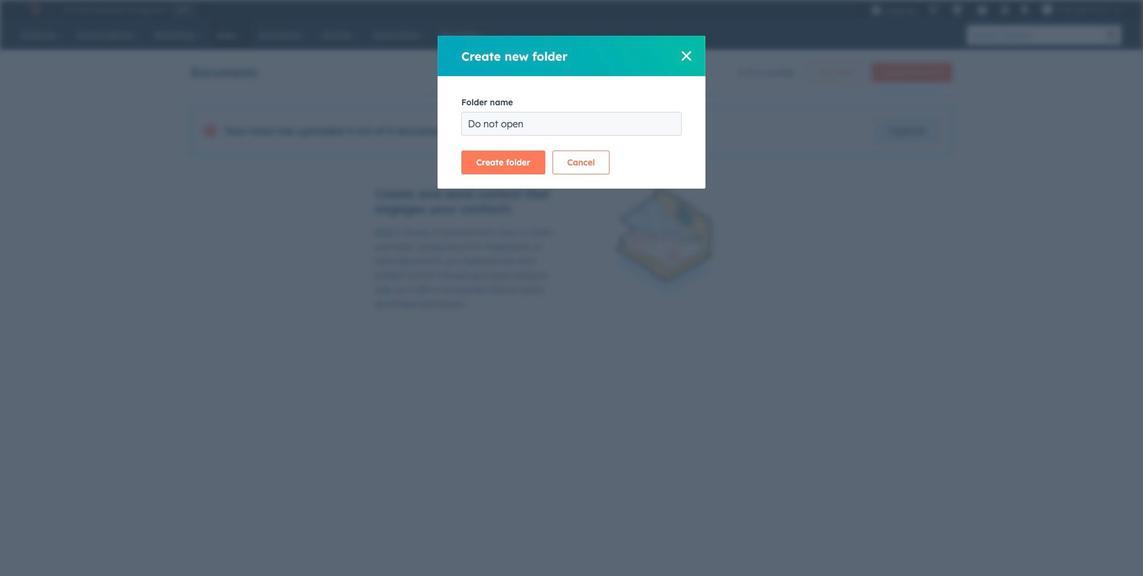 Task type: describe. For each thing, give the bounding box(es) containing it.
jer mill image
[[1042, 4, 1052, 15]]



Task type: locate. For each thing, give the bounding box(es) containing it.
menu
[[865, 0, 1129, 19]]

close image
[[682, 51, 691, 61]]

None text field
[[461, 112, 682, 136]]

banner
[[191, 60, 953, 82]]

Search HubSpot search field
[[967, 25, 1102, 45]]

marketplaces image
[[952, 5, 963, 16]]



Task type: vqa. For each thing, say whether or not it's contained in the screenshot.
25 per page at the right
no



